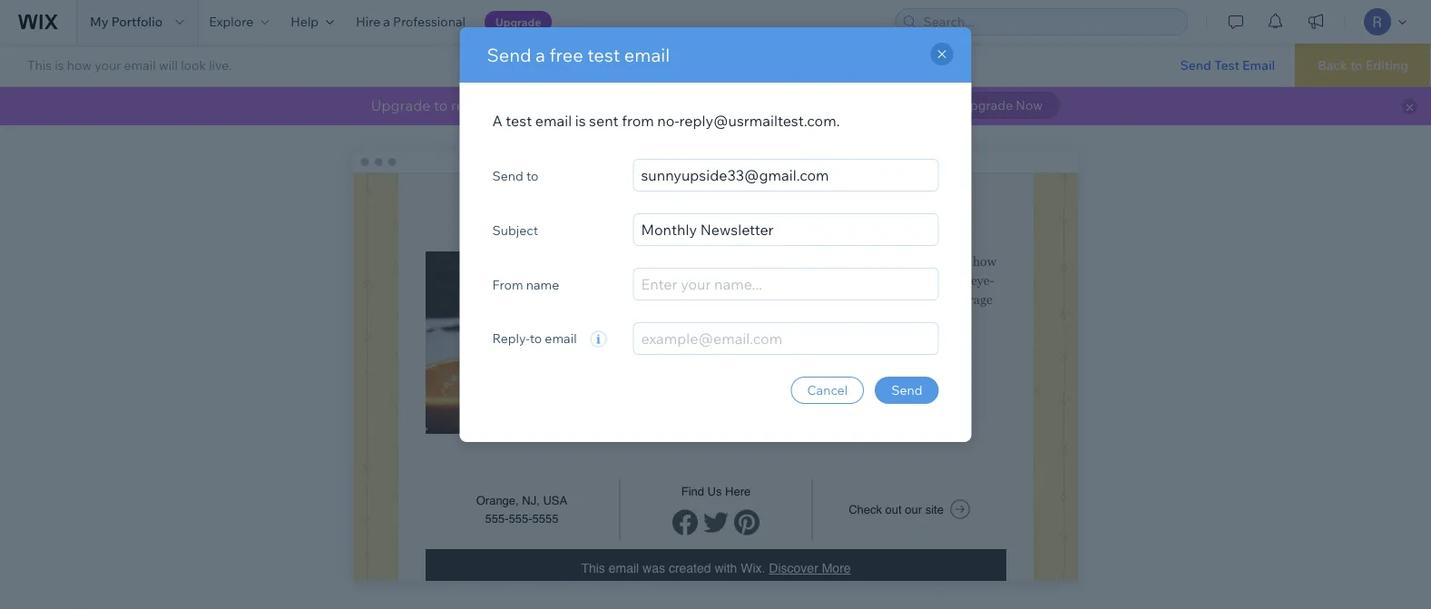 Task type: vqa. For each thing, say whether or not it's contained in the screenshot.
STORE PRODUCTS DROPDOWN BUTTON
no



Task type: locate. For each thing, give the bounding box(es) containing it.
to
[[1350, 57, 1363, 73], [434, 96, 448, 114], [526, 167, 539, 183], [530, 330, 542, 346]]

test
[[587, 44, 620, 66], [506, 112, 532, 130]]

emails left .
[[785, 96, 828, 114]]

0 horizontal spatial emails
[[634, 96, 678, 114]]

to for upgrade
[[434, 96, 448, 114]]

send test email
[[1180, 57, 1275, 73]]

upgrade
[[496, 15, 541, 29], [371, 96, 431, 114], [961, 97, 1013, 113]]

1 horizontal spatial is
[[575, 112, 586, 130]]

1 horizontal spatial upgrade
[[496, 15, 541, 29]]

Enter your name... field
[[633, 268, 939, 300]]

this is how your email will look live.
[[27, 57, 232, 73]]

0 horizontal spatial a
[[383, 14, 390, 29]]

send button
[[875, 377, 939, 404]]

email right the reply-
[[545, 330, 577, 346]]

0 horizontal spatial is
[[55, 57, 64, 73]]

to up subject
[[526, 167, 539, 183]]

1 emails from the left
[[634, 96, 678, 114]]

upgrade up send a free test email
[[496, 15, 541, 29]]

is
[[55, 57, 64, 73], [575, 112, 586, 130]]

to right the back
[[1350, 57, 1363, 73]]

wix
[[505, 96, 531, 114]]

send up subject
[[492, 167, 524, 183]]

1 horizontal spatial test
[[587, 44, 620, 66]]

how
[[67, 57, 92, 73]]

portfolio
[[111, 14, 163, 29]]

from left no-
[[622, 112, 654, 130]]

1 vertical spatial example@email.com field
[[633, 322, 939, 355]]

hire
[[356, 14, 380, 29]]

send to
[[492, 167, 539, 183]]

test right free
[[587, 44, 620, 66]]

to inside button
[[1350, 57, 1363, 73]]

my portfolio
[[90, 14, 163, 29]]

a
[[383, 14, 390, 29], [536, 44, 545, 66]]

0 horizontal spatial upgrade
[[371, 96, 431, 114]]

test right a
[[506, 112, 532, 130]]

example@email.com field up enter a subject line... field
[[633, 159, 939, 192]]

remove
[[451, 96, 502, 114]]

1 horizontal spatial a
[[536, 44, 545, 66]]

hire a professional
[[356, 14, 466, 29]]

example@email.com field
[[633, 159, 939, 192], [633, 322, 939, 355]]

email
[[624, 44, 670, 66], [124, 57, 156, 73], [535, 112, 572, 130], [545, 330, 577, 346]]

month.
[[858, 96, 906, 114]]

back
[[1318, 57, 1348, 73]]

professional
[[393, 14, 466, 29]]

send for send to
[[492, 167, 524, 183]]

live.
[[209, 57, 232, 73]]

from
[[492, 276, 523, 292]]

1 vertical spatial a
[[536, 44, 545, 66]]

emails
[[634, 96, 678, 114], [785, 96, 828, 114]]

to down the name on the left top
[[530, 330, 542, 346]]

look
[[181, 57, 206, 73]]

send a free test email
[[487, 44, 670, 66]]

from right the branding
[[599, 96, 631, 114]]

is left sent
[[575, 112, 586, 130]]

0 vertical spatial a
[[383, 14, 390, 29]]

2 example@email.com field from the top
[[633, 322, 939, 355]]

upgrade inside button
[[496, 15, 541, 29]]

reply-
[[492, 330, 530, 346]]

is right this
[[55, 57, 64, 73]]

2 horizontal spatial upgrade
[[961, 97, 1013, 113]]

name
[[526, 276, 559, 292]]

a right hire
[[383, 14, 390, 29]]

from
[[599, 96, 631, 114], [622, 112, 654, 130]]

and
[[681, 96, 706, 114]]

cancel button
[[791, 377, 864, 404]]

will
[[159, 57, 178, 73]]

upgrade to remove wix branding from emails and send more emails per month.
[[371, 96, 909, 114]]

upgrade left remove
[[371, 96, 431, 114]]

a left free
[[536, 44, 545, 66]]

0 horizontal spatial test
[[506, 112, 532, 130]]

free
[[550, 44, 583, 66]]

upgrade for upgrade
[[496, 15, 541, 29]]

2 emails from the left
[[785, 96, 828, 114]]

send down upgrade button
[[487, 44, 531, 66]]

to left remove
[[434, 96, 448, 114]]

1 horizontal spatial emails
[[785, 96, 828, 114]]

to for send
[[526, 167, 539, 183]]

1 example@email.com field from the top
[[633, 159, 939, 192]]

a
[[492, 112, 503, 130]]

emails left and
[[634, 96, 678, 114]]

send for send test email
[[1180, 57, 1212, 73]]

back to editing
[[1318, 57, 1409, 73]]

upgrade left now
[[961, 97, 1013, 113]]

send
[[487, 44, 531, 66], [1180, 57, 1212, 73], [492, 167, 524, 183], [891, 382, 923, 398]]

send inside button
[[891, 382, 923, 398]]

reply@usrmailtest.com
[[679, 112, 837, 130]]

send left test
[[1180, 57, 1212, 73]]

0 vertical spatial example@email.com field
[[633, 159, 939, 192]]

send right cancel
[[891, 382, 923, 398]]

from for sent
[[622, 112, 654, 130]]

example@email.com field for reply-to email
[[633, 322, 939, 355]]

example@email.com field down the 'enter your name...' field
[[633, 322, 939, 355]]

subject
[[492, 222, 538, 238]]



Task type: describe. For each thing, give the bounding box(es) containing it.
upgrade now link
[[944, 92, 1060, 119]]

reply-to email
[[492, 330, 580, 346]]

help
[[291, 14, 319, 29]]

email up upgrade to remove wix branding from emails and send more emails per month.
[[624, 44, 670, 66]]

per
[[832, 96, 855, 114]]

email
[[1243, 57, 1275, 73]]

no-
[[657, 112, 679, 130]]

upgrade now
[[961, 97, 1043, 113]]

help button
[[280, 0, 345, 44]]

upgrade button
[[485, 11, 552, 33]]

from for branding
[[599, 96, 631, 114]]

send for send a free test email
[[487, 44, 531, 66]]

editing
[[1366, 57, 1409, 73]]

.
[[837, 112, 840, 130]]

upgrade for upgrade to remove wix branding from emails and send more emails per month.
[[371, 96, 431, 114]]

branding
[[534, 96, 595, 114]]

upgrade for upgrade now
[[961, 97, 1013, 113]]

0 vertical spatial is
[[55, 57, 64, 73]]

a test email is sent from no-reply@usrmailtest.com .
[[492, 112, 840, 130]]

this
[[27, 57, 52, 73]]

Search... field
[[918, 9, 1182, 34]]

more
[[746, 96, 782, 114]]

back to editing button
[[1295, 44, 1431, 87]]

Enter a subject line... field
[[633, 213, 939, 246]]

to for reply-
[[530, 330, 542, 346]]

send for send
[[891, 382, 923, 398]]

explore
[[209, 14, 253, 29]]

1 vertical spatial test
[[506, 112, 532, 130]]

my
[[90, 14, 108, 29]]

now
[[1016, 97, 1043, 113]]

from name
[[492, 276, 559, 292]]

0 vertical spatial test
[[587, 44, 620, 66]]

cancel
[[807, 382, 848, 398]]

a for professional
[[383, 14, 390, 29]]

a for free
[[536, 44, 545, 66]]

example@email.com field for send to
[[633, 159, 939, 192]]

email right the "wix"
[[535, 112, 572, 130]]

to for back
[[1350, 57, 1363, 73]]

your
[[95, 57, 121, 73]]

sent
[[589, 112, 619, 130]]

1 vertical spatial is
[[575, 112, 586, 130]]

hire a professional link
[[345, 0, 476, 44]]

send
[[710, 96, 743, 114]]

email left will
[[124, 57, 156, 73]]

test
[[1215, 57, 1240, 73]]



